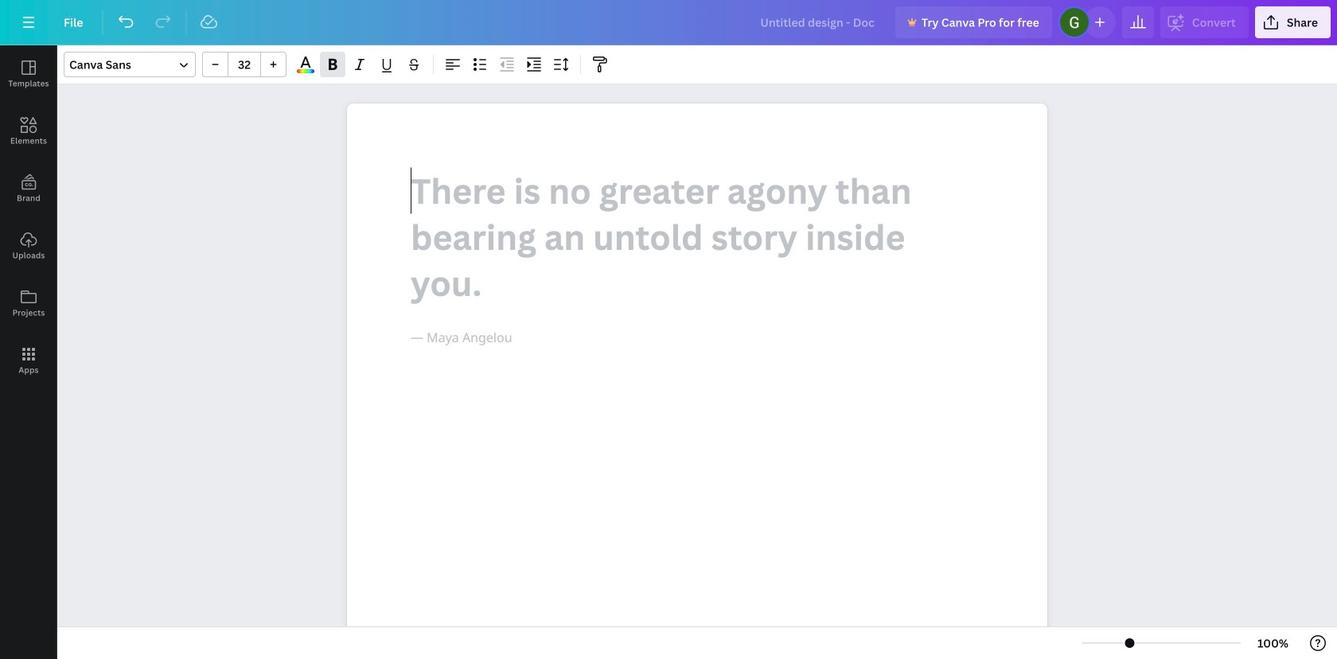 Task type: describe. For each thing, give the bounding box(es) containing it.
Design title text field
[[748, 6, 889, 38]]

– – number field
[[233, 57, 256, 72]]

color range image
[[297, 69, 314, 73]]



Task type: locate. For each thing, give the bounding box(es) containing it.
Zoom button
[[1248, 631, 1300, 656]]

None text field
[[347, 104, 1048, 659]]

group
[[202, 52, 287, 77]]

side panel tab list
[[0, 45, 57, 389]]

main menu bar
[[0, 0, 1338, 45]]



Task type: vqa. For each thing, say whether or not it's contained in the screenshot.
a inside KAT WANTS TO DESIGN AND SELL GREETING CARDS FOR HER CUSTOMERS TO PRINT AT HOME. THE CARDS ARE NOT EDITABLE BY KAT'S CUSTOMERS. KAT USES A MIXTURE OF FONTS AND FREE AND PRO CONTENT TO CREATE HER CARD DESIGNS. THIS IS ALLOWED UNDER OUR CONTENT LICENSE AGREEMENT.
no



